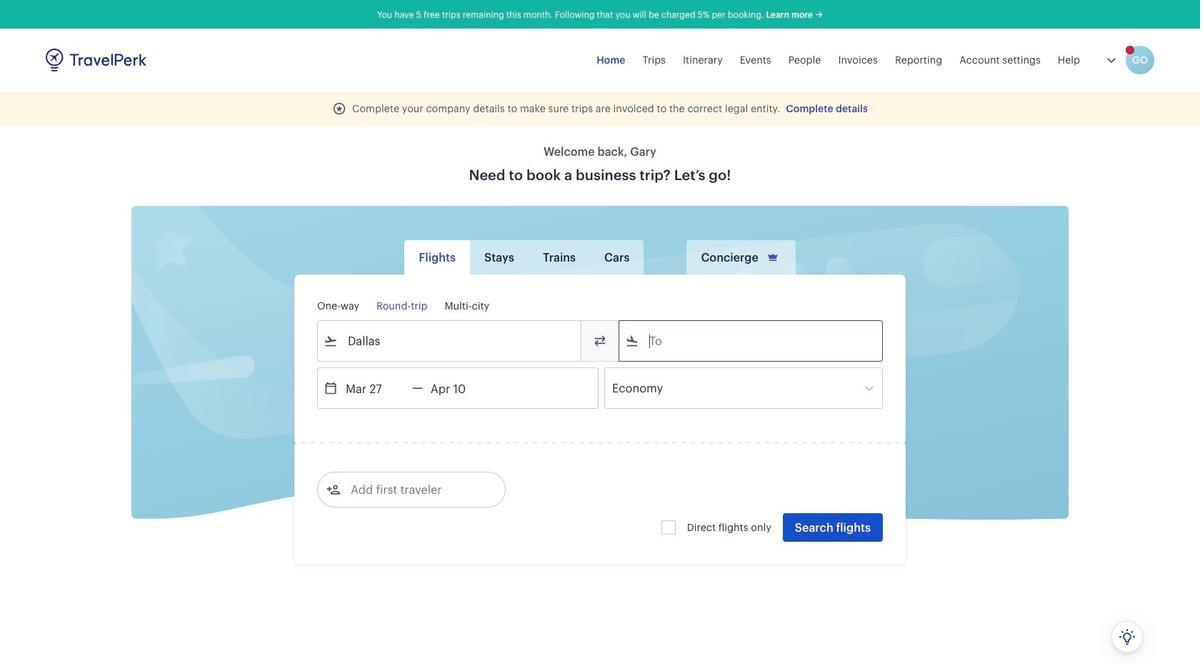Task type: describe. For each thing, give the bounding box(es) containing it.
Return text field
[[423, 368, 497, 408]]

To search field
[[640, 330, 864, 352]]

Depart text field
[[338, 368, 412, 408]]

From search field
[[338, 330, 563, 352]]



Task type: locate. For each thing, give the bounding box(es) containing it.
Add first traveler search field
[[341, 478, 490, 501]]



